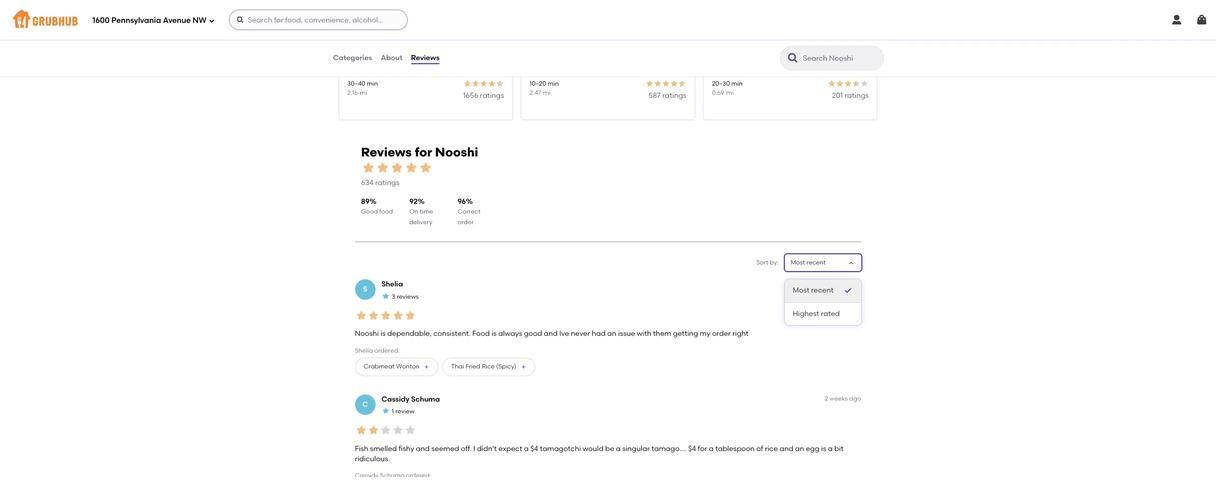 Task type: describe. For each thing, give the bounding box(es) containing it.
mi for 587 ratings
[[543, 89, 551, 96]]

1 for 1 review
[[392, 409, 394, 416]]

always
[[499, 330, 523, 339]]

about
[[381, 54, 403, 62]]

1 week ago
[[829, 280, 862, 288]]

1 for 1 week ago
[[829, 280, 831, 288]]

tamago....
[[652, 445, 687, 454]]

singular
[[623, 445, 650, 454]]

rice
[[765, 445, 778, 454]]

4 a from the left
[[828, 445, 833, 454]]

ive
[[560, 330, 570, 339]]

consistent.
[[434, 330, 471, 339]]

bit
[[835, 445, 844, 454]]

1 horizontal spatial is
[[492, 330, 497, 339]]

american
[[362, 67, 391, 74]]

92
[[410, 197, 418, 206]]

30–40 min 2.16 mi
[[347, 80, 378, 96]]

s
[[363, 286, 368, 294]]

201
[[833, 91, 843, 100]]

2 horizontal spatial and
[[780, 445, 794, 454]]

634
[[361, 179, 374, 188]]

svg image
[[209, 18, 215, 24]]

min for 1656 ratings
[[367, 80, 378, 87]]

thai
[[451, 364, 464, 371]]

crabmeat wonton
[[364, 364, 420, 371]]

crabmeat
[[364, 364, 395, 371]]

ratings for 634 ratings
[[375, 179, 400, 188]]

ratings for 201 ratings
[[845, 91, 869, 100]]

egg
[[806, 445, 820, 454]]

p.f. chang's  logo image
[[704, 0, 878, 63]]

mi for 201 ratings
[[727, 89, 734, 96]]

cassidy
[[382, 396, 410, 404]]

ihop
[[347, 54, 368, 63]]

1656 ratings
[[463, 91, 504, 100]]

1 horizontal spatial svg image
[[1171, 14, 1184, 26]]

reviews button
[[411, 40, 440, 77]]

Search Nooshi search field
[[802, 54, 881, 63]]

min for 587 ratings
[[548, 80, 559, 87]]

shelia for shelia
[[382, 280, 403, 289]]

3 reviews
[[392, 294, 419, 301]]

1600
[[92, 16, 110, 25]]

most recent option
[[785, 280, 862, 303]]

of
[[757, 445, 764, 454]]

highest
[[793, 310, 820, 318]]

Search for food, convenience, alcohol... search field
[[229, 10, 408, 30]]

ratings for 587 ratings
[[663, 91, 687, 100]]

10–20 min 2.47 mi
[[530, 80, 559, 96]]

time
[[420, 209, 433, 216]]

ago for nooshi is dependable, consistent. food is always good and ive never had an issue with them getting my order right
[[850, 280, 862, 288]]

2 a from the left
[[616, 445, 621, 454]]

96 correct order
[[458, 197, 481, 226]]

rated
[[821, 310, 840, 318]]

10–20
[[530, 80, 547, 87]]

plus icon image for thai fried rice (spicy)
[[521, 364, 527, 371]]

seemed
[[432, 445, 459, 454]]

categories button
[[333, 40, 373, 77]]

1 $4 from the left
[[531, 445, 539, 454]]

pennsylvania
[[111, 16, 161, 25]]

0.69
[[712, 89, 725, 96]]

had
[[592, 330, 606, 339]]

shelia for shelia ordered:
[[355, 347, 373, 355]]

is inside fish smelled fishy and seemed off. i didn't expect a $4 tamagotchi would be a singular tamago.... $4 for a tablespoon of rice and an egg is a bit ridiculous.
[[822, 445, 827, 454]]

with
[[637, 330, 652, 339]]

ihop american
[[347, 54, 391, 74]]

fishy
[[399, 445, 414, 454]]

about button
[[381, 40, 403, 77]]

1656
[[463, 91, 479, 100]]

for inside fish smelled fishy and seemed off. i didn't expect a $4 tamagotchi would be a singular tamago.... $4 for a tablespoon of rice and an egg is a bit ridiculous.
[[698, 445, 708, 454]]

(spicy)
[[496, 364, 517, 371]]

2.16
[[347, 89, 358, 96]]

0 horizontal spatial is
[[381, 330, 386, 339]]

30–40
[[347, 80, 366, 87]]

order inside 96 correct order
[[458, 219, 474, 226]]

them
[[654, 330, 672, 339]]

0 horizontal spatial for
[[415, 145, 432, 160]]

c
[[362, 401, 368, 409]]

0 horizontal spatial and
[[416, 445, 430, 454]]

review
[[396, 409, 415, 416]]

3
[[392, 294, 395, 301]]

thai fried rice (spicy) button
[[443, 358, 536, 377]]

wonton
[[396, 364, 420, 371]]

main navigation navigation
[[0, 0, 1217, 40]]

didn't
[[477, 445, 497, 454]]

smelled
[[370, 445, 397, 454]]

ordered:
[[375, 347, 400, 355]]

search icon image
[[787, 52, 799, 64]]

my
[[700, 330, 711, 339]]

by:
[[770, 259, 779, 267]]

fish
[[355, 445, 369, 454]]

0 vertical spatial most recent
[[791, 259, 826, 267]]

dependable,
[[388, 330, 432, 339]]

on
[[410, 209, 419, 216]]

1 horizontal spatial order
[[713, 330, 731, 339]]

2 weeks ago
[[825, 396, 862, 403]]



Task type: vqa. For each thing, say whether or not it's contained in the screenshot.
Thai
yes



Task type: locate. For each thing, give the bounding box(es) containing it.
2 horizontal spatial mi
[[727, 89, 734, 96]]

mi for 1656 ratings
[[360, 89, 367, 96]]

recent up highest rated
[[812, 287, 834, 295]]

min down american
[[367, 80, 378, 87]]

1
[[829, 280, 831, 288], [392, 409, 394, 416]]

recent inside option
[[812, 287, 834, 295]]

89
[[361, 197, 370, 206]]

1 mi from the left
[[360, 89, 367, 96]]

1 plus icon image from the left
[[424, 364, 430, 371]]

mi inside 30–40 min 2.16 mi
[[360, 89, 367, 96]]

is right food at the bottom left of the page
[[492, 330, 497, 339]]

reviews for nooshi
[[361, 145, 479, 160]]

plus icon image inside crabmeat wonton button
[[424, 364, 430, 371]]

1 left 'review'
[[392, 409, 394, 416]]

schuma
[[411, 396, 440, 404]]

587 ratings
[[649, 91, 687, 100]]

an
[[608, 330, 617, 339], [796, 445, 805, 454]]

would
[[583, 445, 604, 454]]

89 good food
[[361, 197, 393, 216]]

cassidy  schuma
[[382, 396, 440, 404]]

1 min from the left
[[367, 80, 378, 87]]

0 horizontal spatial svg image
[[236, 16, 244, 24]]

plus icon image right wonton
[[424, 364, 430, 371]]

1 horizontal spatial shelia
[[382, 280, 403, 289]]

0 vertical spatial shelia
[[382, 280, 403, 289]]

reviews for reviews
[[411, 54, 440, 62]]

for left tablespoon
[[698, 445, 708, 454]]

0 vertical spatial an
[[608, 330, 617, 339]]

an left egg
[[796, 445, 805, 454]]

plus icon image right (spicy)
[[521, 364, 527, 371]]

1 horizontal spatial plus icon image
[[521, 364, 527, 371]]

getting
[[673, 330, 699, 339]]

0 horizontal spatial plus icon image
[[424, 364, 430, 371]]

and right "fishy"
[[416, 445, 430, 454]]

sort by:
[[757, 259, 779, 267]]

mi right 2.47
[[543, 89, 551, 96]]

ihop logo image
[[339, 0, 513, 63]]

1 vertical spatial reviews
[[361, 145, 412, 160]]

0 horizontal spatial order
[[458, 219, 474, 226]]

delivery
[[410, 219, 433, 226]]

plus icon image
[[424, 364, 430, 371], [521, 364, 527, 371]]

1 vertical spatial 1
[[392, 409, 394, 416]]

be
[[606, 445, 615, 454]]

weeks
[[830, 396, 848, 403]]

201 ratings
[[833, 91, 869, 100]]

is up ordered:
[[381, 330, 386, 339]]

0 horizontal spatial 1
[[392, 409, 394, 416]]

nooshi is dependable, consistent. food is always good and ive never had an issue with them getting my order right
[[355, 330, 749, 339]]

most
[[791, 259, 806, 267], [793, 287, 810, 295]]

2 horizontal spatial is
[[822, 445, 827, 454]]

a left tablespoon
[[709, 445, 714, 454]]

0 vertical spatial recent
[[807, 259, 826, 267]]

1 left week
[[829, 280, 831, 288]]

food
[[379, 209, 393, 216]]

1 vertical spatial recent
[[812, 287, 834, 295]]

mi inside 10–20 min 2.47 mi
[[543, 89, 551, 96]]

order down correct
[[458, 219, 474, 226]]

shelia up crabmeat
[[355, 347, 373, 355]]

good
[[361, 209, 378, 216]]

$4 right tamago....
[[689, 445, 697, 454]]

1 horizontal spatial an
[[796, 445, 805, 454]]

min inside 20–30 min 0.69 mi
[[732, 80, 743, 87]]

ratings right 634 at the left of the page
[[375, 179, 400, 188]]

most up highest
[[793, 287, 810, 295]]

min inside 10–20 min 2.47 mi
[[548, 80, 559, 87]]

avenue
[[163, 16, 191, 25]]

reviews
[[397, 294, 419, 301]]

issue
[[618, 330, 636, 339]]

highest rated
[[793, 310, 840, 318]]

nooshi
[[435, 145, 479, 160], [355, 330, 379, 339]]

order
[[458, 219, 474, 226], [713, 330, 731, 339]]

1600 pennsylvania avenue nw
[[92, 16, 207, 25]]

1 horizontal spatial mi
[[543, 89, 551, 96]]

1 horizontal spatial 1
[[829, 280, 831, 288]]

ratings right 201
[[845, 91, 869, 100]]

i
[[474, 445, 476, 454]]

ratings right 587
[[663, 91, 687, 100]]

0 vertical spatial ago
[[850, 280, 862, 288]]

order right my in the bottom of the page
[[713, 330, 731, 339]]

reviews for reviews for nooshi
[[361, 145, 412, 160]]

shelia
[[382, 280, 403, 289], [355, 347, 373, 355]]

0 horizontal spatial $4
[[531, 445, 539, 454]]

reviews
[[411, 54, 440, 62], [361, 145, 412, 160]]

1 vertical spatial for
[[698, 445, 708, 454]]

2 ago from the top
[[850, 396, 862, 403]]

1 horizontal spatial and
[[544, 330, 558, 339]]

an right the had at the bottom left of the page
[[608, 330, 617, 339]]

a right be
[[616, 445, 621, 454]]

nooshi up shelia ordered:
[[355, 330, 379, 339]]

week
[[833, 280, 848, 288]]

min inside 30–40 min 2.16 mi
[[367, 80, 378, 87]]

sort
[[757, 259, 769, 267]]

good
[[524, 330, 542, 339]]

0 horizontal spatial shelia
[[355, 347, 373, 355]]

0 horizontal spatial mi
[[360, 89, 367, 96]]

star icon image
[[464, 80, 472, 88], [472, 80, 480, 88], [480, 80, 488, 88], [488, 80, 496, 88], [496, 80, 504, 88], [496, 80, 504, 88], [646, 80, 654, 88], [654, 80, 662, 88], [662, 80, 671, 88], [671, 80, 679, 88], [679, 80, 687, 88], [679, 80, 687, 88], [828, 80, 837, 88], [837, 80, 845, 88], [845, 80, 853, 88], [853, 80, 861, 88], [853, 80, 861, 88], [861, 80, 869, 88], [361, 161, 376, 175], [376, 161, 390, 175], [390, 161, 404, 175], [404, 161, 418, 175], [418, 161, 433, 175], [382, 292, 390, 301], [355, 310, 367, 322], [367, 310, 380, 322], [380, 310, 392, 322], [392, 310, 404, 322], [404, 310, 416, 322], [382, 408, 390, 416], [355, 425, 367, 437], [367, 425, 380, 437], [380, 425, 392, 437], [392, 425, 404, 437], [404, 425, 416, 437]]

587
[[649, 91, 661, 100]]

most inside most recent option
[[793, 287, 810, 295]]

recent inside field
[[807, 259, 826, 267]]

min right 20–30
[[732, 80, 743, 87]]

correct
[[458, 209, 481, 216]]

ridiculous.
[[355, 455, 390, 464]]

2
[[825, 396, 829, 403]]

most recent up most recent option
[[791, 259, 826, 267]]

1 vertical spatial order
[[713, 330, 731, 339]]

0 vertical spatial most
[[791, 259, 806, 267]]

0 vertical spatial nooshi
[[435, 145, 479, 160]]

nooshi up 96
[[435, 145, 479, 160]]

reviews inside button
[[411, 54, 440, 62]]

1 vertical spatial most recent
[[793, 287, 834, 295]]

ago right week
[[850, 280, 862, 288]]

a left bit
[[828, 445, 833, 454]]

tamagotchi
[[540, 445, 581, 454]]

2 plus icon image from the left
[[521, 364, 527, 371]]

3 a from the left
[[709, 445, 714, 454]]

a right expect
[[524, 445, 529, 454]]

1 horizontal spatial nooshi
[[435, 145, 479, 160]]

food
[[473, 330, 490, 339]]

3 mi from the left
[[727, 89, 734, 96]]

min for 201 ratings
[[732, 80, 743, 87]]

2 mi from the left
[[543, 89, 551, 96]]

tablespoon
[[716, 445, 755, 454]]

ratings for 1656 ratings
[[480, 91, 504, 100]]

2.47
[[530, 89, 541, 96]]

0 horizontal spatial nooshi
[[355, 330, 379, 339]]

thai fried rice (spicy)
[[451, 364, 517, 371]]

min right 10–20
[[548, 80, 559, 87]]

1 a from the left
[[524, 445, 529, 454]]

0 vertical spatial 1
[[829, 280, 831, 288]]

96
[[458, 197, 466, 206]]

and left ive
[[544, 330, 558, 339]]

nw
[[193, 16, 207, 25]]

shelia ordered:
[[355, 347, 400, 355]]

Sort by: field
[[791, 259, 826, 268]]

mi right 2.16
[[360, 89, 367, 96]]

svg image
[[1171, 14, 1184, 26], [1196, 14, 1209, 26], [236, 16, 244, 24]]

mi inside 20–30 min 0.69 mi
[[727, 89, 734, 96]]

ratings right "1656" at top
[[480, 91, 504, 100]]

for up 92
[[415, 145, 432, 160]]

and right rice
[[780, 445, 794, 454]]

is
[[381, 330, 386, 339], [492, 330, 497, 339], [822, 445, 827, 454]]

1 review
[[392, 409, 415, 416]]

&pizza (h street) logo image
[[522, 0, 695, 63]]

off.
[[461, 445, 472, 454]]

1 horizontal spatial min
[[548, 80, 559, 87]]

1 vertical spatial most
[[793, 287, 810, 295]]

1 horizontal spatial for
[[698, 445, 708, 454]]

1 ago from the top
[[850, 280, 862, 288]]

most recent inside option
[[793, 287, 834, 295]]

2 horizontal spatial svg image
[[1196, 14, 1209, 26]]

an inside fish smelled fishy and seemed off. i didn't expect a $4 tamagotchi would be a singular tamago.... $4 for a tablespoon of rice and an egg is a bit ridiculous.
[[796, 445, 805, 454]]

most recent up highest rated
[[793, 287, 834, 295]]

2 horizontal spatial min
[[732, 80, 743, 87]]

ago for fish smelled fishy and seemed off. i didn't expect a $4 tamagotchi would be a singular tamago.... $4 for a tablespoon of rice and an egg is a bit ridiculous.
[[850, 396, 862, 403]]

categories
[[333, 54, 372, 62]]

2 min from the left
[[548, 80, 559, 87]]

fish smelled fishy and seemed off. i didn't expect a $4 tamagotchi would be a singular tamago.... $4 for a tablespoon of rice and an egg is a bit ridiculous.
[[355, 445, 844, 464]]

92 on time delivery
[[410, 197, 433, 226]]

1 vertical spatial shelia
[[355, 347, 373, 355]]

plus icon image inside thai fried rice (spicy) button
[[521, 364, 527, 371]]

1 vertical spatial ago
[[850, 396, 862, 403]]

$4 right expect
[[531, 445, 539, 454]]

caret down icon image
[[847, 259, 856, 267]]

most right by:
[[791, 259, 806, 267]]

fried
[[466, 364, 481, 371]]

mi right 0.69
[[727, 89, 734, 96]]

shelia up 3
[[382, 280, 403, 289]]

most recent
[[791, 259, 826, 267], [793, 287, 834, 295]]

ago right weeks
[[850, 396, 862, 403]]

634 ratings
[[361, 179, 400, 188]]

right
[[733, 330, 749, 339]]

is right egg
[[822, 445, 827, 454]]

a
[[524, 445, 529, 454], [616, 445, 621, 454], [709, 445, 714, 454], [828, 445, 833, 454]]

expect
[[499, 445, 523, 454]]

$4
[[531, 445, 539, 454], [689, 445, 697, 454]]

rice
[[482, 364, 495, 371]]

reviews up 634 ratings
[[361, 145, 412, 160]]

1 horizontal spatial $4
[[689, 445, 697, 454]]

3 min from the left
[[732, 80, 743, 87]]

0 horizontal spatial min
[[367, 80, 378, 87]]

1 vertical spatial nooshi
[[355, 330, 379, 339]]

20–30 min 0.69 mi
[[712, 80, 743, 96]]

2 $4 from the left
[[689, 445, 697, 454]]

0 vertical spatial for
[[415, 145, 432, 160]]

min
[[367, 80, 378, 87], [548, 80, 559, 87], [732, 80, 743, 87]]

crabmeat wonton button
[[355, 358, 439, 377]]

0 vertical spatial reviews
[[411, 54, 440, 62]]

never
[[571, 330, 590, 339]]

plus icon image for crabmeat wonton
[[424, 364, 430, 371]]

20–30
[[712, 80, 730, 87]]

recent
[[807, 259, 826, 267], [812, 287, 834, 295]]

ago
[[850, 280, 862, 288], [850, 396, 862, 403]]

1 vertical spatial an
[[796, 445, 805, 454]]

recent up most recent option
[[807, 259, 826, 267]]

check icon image
[[843, 286, 854, 296]]

most inside most recent field
[[791, 259, 806, 267]]

reviews right about
[[411, 54, 440, 62]]

0 vertical spatial order
[[458, 219, 474, 226]]

0 horizontal spatial an
[[608, 330, 617, 339]]



